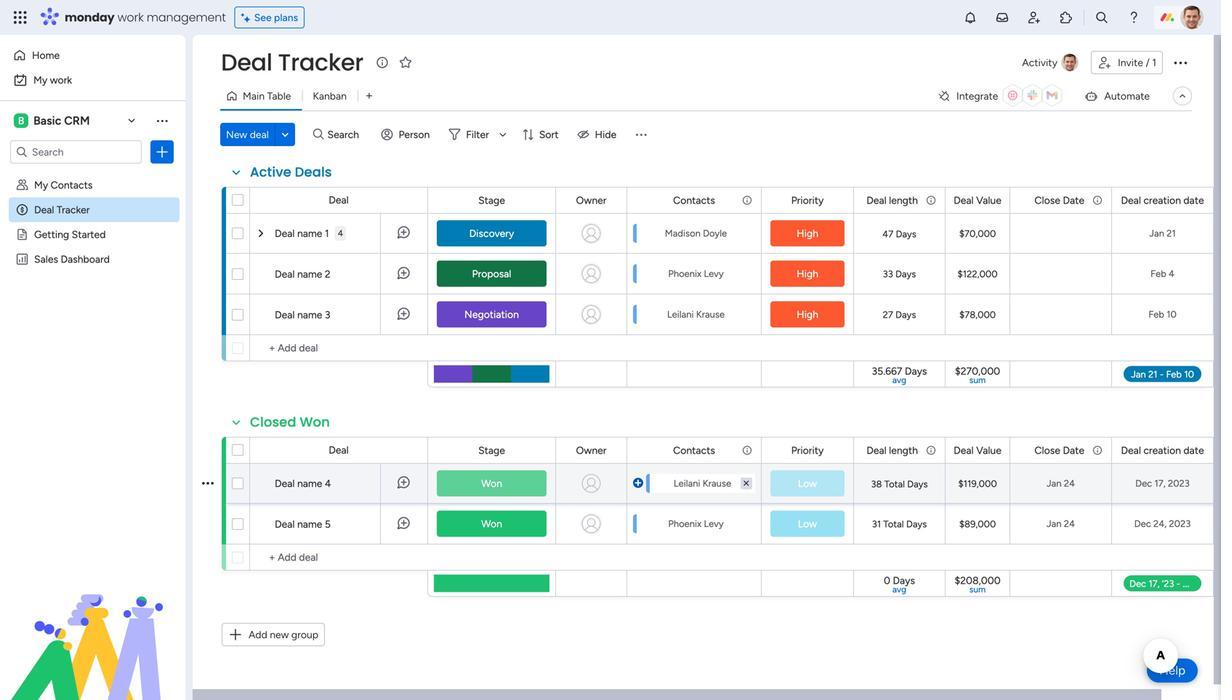 Task type: vqa. For each thing, say whether or not it's contained in the screenshot.
1st heading from the bottom of the page
no



Task type: describe. For each thing, give the bounding box(es) containing it.
name for 4
[[297, 477, 322, 490]]

negotiation
[[465, 308, 519, 321]]

filter button
[[443, 123, 512, 146]]

feb for feb 10
[[1149, 309, 1164, 320]]

sales
[[34, 253, 58, 265]]

1 deal value field from the top
[[950, 192, 1005, 208]]

2 low from the top
[[798, 518, 817, 530]]

help
[[1160, 663, 1186, 678]]

help image
[[1127, 10, 1141, 25]]

activity
[[1022, 56, 1058, 69]]

4 button
[[335, 213, 346, 254]]

monday marketplace image
[[1059, 10, 1074, 25]]

1 deal length field from the top
[[863, 192, 922, 208]]

$208,000
[[955, 574, 1001, 587]]

see plans button
[[235, 7, 305, 28]]

v2 search image
[[313, 126, 324, 143]]

work for monday
[[117, 9, 144, 25]]

collapse board header image
[[1177, 90, 1189, 102]]

stage field for active deals
[[475, 192, 509, 208]]

2
[[325, 268, 331, 280]]

monday work management
[[65, 9, 226, 25]]

2 contacts field from the top
[[670, 442, 719, 458]]

automate
[[1104, 90, 1150, 102]]

sales dashboard
[[34, 253, 110, 265]]

deal name 1
[[275, 227, 329, 240]]

1 high from the top
[[797, 227, 818, 240]]

feb for feb 4
[[1151, 268, 1166, 280]]

stage for won
[[478, 444, 505, 457]]

1 jan 24 from the top
[[1047, 478, 1075, 489]]

lottie animation element
[[0, 553, 185, 700]]

table
[[267, 90, 291, 102]]

sum for $208,000
[[970, 584, 986, 595]]

add to favorites image
[[398, 55, 413, 69]]

days for 35.667
[[905, 365, 927, 377]]

options image
[[155, 145, 169, 159]]

active deals
[[250, 163, 332, 181]]

2 24 from the top
[[1064, 518, 1075, 530]]

dec for dec 17, 2023
[[1136, 478, 1152, 489]]

filter
[[466, 128, 489, 141]]

$270,000
[[955, 365, 1000, 377]]

name for 2
[[297, 268, 322, 280]]

1 vertical spatial contacts
[[673, 194, 715, 206]]

Active Deals field
[[246, 163, 336, 182]]

1 low from the top
[[798, 477, 817, 490]]

home link
[[9, 44, 177, 67]]

kanban button
[[302, 84, 358, 108]]

47 days
[[883, 228, 917, 240]]

1 length from the top
[[889, 194, 918, 206]]

2 deal length from the top
[[867, 444, 918, 457]]

31
[[872, 518, 881, 530]]

won inside field
[[300, 413, 330, 431]]

public dashboard image
[[15, 252, 29, 266]]

0 vertical spatial contacts
[[51, 179, 93, 191]]

$70,000
[[959, 228, 996, 240]]

main
[[243, 90, 265, 102]]

person button
[[375, 123, 439, 146]]

group
[[291, 628, 318, 641]]

38
[[871, 478, 882, 490]]

discovery
[[469, 227, 514, 240]]

name for 5
[[297, 518, 322, 530]]

name for 3
[[297, 309, 322, 321]]

1 date from the top
[[1184, 194, 1204, 206]]

days right 31
[[906, 518, 927, 530]]

$122,000
[[958, 268, 998, 280]]

monday
[[65, 9, 115, 25]]

deal name 5
[[275, 518, 331, 530]]

add new group
[[249, 628, 318, 641]]

see plans
[[254, 11, 298, 24]]

$89,000
[[959, 518, 996, 530]]

total for 38
[[884, 478, 905, 490]]

0 vertical spatial tracker
[[278, 46, 363, 79]]

started
[[72, 228, 106, 241]]

Search field
[[324, 124, 367, 145]]

1 vertical spatial leilani krause
[[674, 478, 731, 489]]

2 priority field from the top
[[788, 442, 828, 458]]

days for 47
[[896, 228, 917, 240]]

0 vertical spatial jan
[[1149, 228, 1164, 239]]

2 value from the top
[[976, 444, 1002, 457]]

2023 for dec 24, 2023
[[1169, 518, 1191, 530]]

invite
[[1118, 56, 1143, 69]]

angle down image
[[282, 129, 289, 140]]

0
[[884, 574, 890, 587]]

1 levy from the top
[[704, 268, 724, 280]]

1 for deal name 1
[[325, 227, 329, 240]]

add view image
[[366, 91, 372, 101]]

1 vertical spatial tracker
[[57, 204, 90, 216]]

date for closed won
[[1063, 444, 1085, 457]]

close date field for closed won
[[1031, 442, 1088, 458]]

menu image
[[634, 127, 649, 142]]

management
[[147, 9, 226, 25]]

2 phoenix from the top
[[668, 518, 702, 530]]

feb 4
[[1151, 268, 1175, 280]]

search everything image
[[1095, 10, 1109, 25]]

2 owner from the top
[[576, 444, 607, 457]]

deal creation date for first deal creation date field from the top
[[1121, 194, 1204, 206]]

plans
[[274, 11, 298, 24]]

see
[[254, 11, 272, 24]]

add
[[249, 628, 267, 641]]

close date for closed won
[[1035, 444, 1085, 457]]

work for my
[[50, 74, 72, 86]]

dec 24, 2023
[[1134, 518, 1191, 530]]

person
[[399, 128, 430, 141]]

deal name 3
[[275, 309, 330, 321]]

doyle
[[703, 228, 727, 239]]

1 vertical spatial jan
[[1047, 478, 1062, 489]]

33
[[883, 268, 893, 280]]

deals
[[295, 163, 332, 181]]

35.667 days avg
[[872, 365, 927, 385]]

2 owner field from the top
[[572, 442, 610, 458]]

lottie animation image
[[0, 553, 185, 700]]

1 horizontal spatial deal tracker
[[221, 46, 363, 79]]

getting started
[[34, 228, 106, 241]]

closed
[[250, 413, 296, 431]]

new
[[226, 128, 247, 141]]

1 phoenix levy from the top
[[668, 268, 724, 280]]

3
[[325, 309, 330, 321]]

invite / 1 button
[[1091, 51, 1163, 74]]

21
[[1167, 228, 1176, 239]]

$119,000
[[958, 478, 997, 490]]

activity button
[[1016, 51, 1085, 74]]

main table button
[[220, 84, 302, 108]]

1 vertical spatial won
[[481, 477, 502, 490]]

new
[[270, 628, 289, 641]]

+ Add deal text field
[[257, 339, 421, 357]]

priority for 2nd priority field from the top
[[791, 444, 824, 457]]

close date field for active deals
[[1031, 192, 1088, 208]]

workspace image
[[14, 113, 28, 129]]

arrow down image
[[494, 126, 512, 143]]

dec 17, 2023
[[1136, 478, 1190, 489]]

0 vertical spatial krause
[[696, 309, 725, 320]]



Task type: locate. For each thing, give the bounding box(es) containing it.
1 left 4 button
[[325, 227, 329, 240]]

1 name from the top
[[297, 227, 322, 240]]

1 vertical spatial close
[[1035, 444, 1060, 457]]

deal value up '$119,000'
[[954, 444, 1002, 457]]

dec left 17,
[[1136, 478, 1152, 489]]

deal length field up '47'
[[863, 192, 922, 208]]

deal creation date for second deal creation date field
[[1121, 444, 1204, 457]]

date for active deals
[[1063, 194, 1085, 206]]

days right '47'
[[896, 228, 917, 240]]

invite members image
[[1027, 10, 1042, 25]]

1 right /
[[1152, 56, 1157, 69]]

2023 right 17,
[[1168, 478, 1190, 489]]

length up 38 total days
[[889, 444, 918, 457]]

0 vertical spatial priority field
[[788, 192, 828, 208]]

hide button
[[572, 123, 625, 146]]

0 horizontal spatial 1
[[325, 227, 329, 240]]

0 vertical spatial stage
[[478, 194, 505, 206]]

0 vertical spatial stage field
[[475, 192, 509, 208]]

2 close date field from the top
[[1031, 442, 1088, 458]]

/
[[1146, 56, 1150, 69]]

0 horizontal spatial 4
[[325, 477, 331, 490]]

31 total days
[[872, 518, 927, 530]]

name left 5
[[297, 518, 322, 530]]

deal value
[[954, 194, 1002, 206], [954, 444, 1002, 457]]

work inside the my work option
[[50, 74, 72, 86]]

my for my work
[[33, 74, 47, 86]]

my contacts
[[34, 179, 93, 191]]

help button
[[1147, 659, 1198, 683]]

1 vertical spatial deal creation date field
[[1118, 442, 1208, 458]]

1 close date field from the top
[[1031, 192, 1088, 208]]

sum inside $208,000 sum
[[970, 584, 986, 595]]

1 close date from the top
[[1035, 194, 1085, 206]]

2 close date from the top
[[1035, 444, 1085, 457]]

feb
[[1151, 268, 1166, 280], [1149, 309, 1164, 320]]

deal name 2
[[275, 268, 331, 280]]

1 date from the top
[[1063, 194, 1085, 206]]

0 vertical spatial options image
[[1172, 54, 1189, 71]]

1 vertical spatial levy
[[704, 518, 724, 530]]

1 stage from the top
[[478, 194, 505, 206]]

2 date from the top
[[1184, 444, 1204, 457]]

sum down $89,000
[[970, 584, 986, 595]]

value
[[976, 194, 1002, 206], [976, 444, 1002, 457]]

days right the 33
[[896, 268, 916, 280]]

madison
[[665, 228, 701, 239]]

1 vertical spatial total
[[883, 518, 904, 530]]

2 deal creation date field from the top
[[1118, 442, 1208, 458]]

deal creation date field up dec 17, 2023 at the right bottom of page
[[1118, 442, 1208, 458]]

2 deal length field from the top
[[863, 442, 922, 458]]

0 vertical spatial owner
[[576, 194, 607, 206]]

hide
[[595, 128, 617, 141]]

1 vertical spatial sum
[[970, 584, 986, 595]]

2 deal value from the top
[[954, 444, 1002, 457]]

phoenix levy
[[668, 268, 724, 280], [668, 518, 724, 530]]

0 vertical spatial deal value field
[[950, 192, 1005, 208]]

2 deal value field from the top
[[950, 442, 1005, 458]]

1 vertical spatial close date
[[1035, 444, 1085, 457]]

jan
[[1149, 228, 1164, 239], [1047, 478, 1062, 489], [1047, 518, 1062, 530]]

deal value field up '$119,000'
[[950, 442, 1005, 458]]

27
[[883, 309, 893, 321]]

workspace options image
[[155, 113, 169, 128]]

integrate
[[957, 90, 998, 102]]

0 vertical spatial value
[[976, 194, 1002, 206]]

1 vertical spatial deal value field
[[950, 442, 1005, 458]]

1 vertical spatial feb
[[1149, 309, 1164, 320]]

low left 31
[[798, 518, 817, 530]]

deal value up '$70,000'
[[954, 194, 1002, 206]]

0 horizontal spatial work
[[50, 74, 72, 86]]

0 vertical spatial won
[[300, 413, 330, 431]]

1 owner from the top
[[576, 194, 607, 206]]

2 stage field from the top
[[475, 442, 509, 458]]

1 vertical spatial deal value
[[954, 444, 1002, 457]]

1 vertical spatial options image
[[202, 458, 214, 508]]

active
[[250, 163, 291, 181]]

2 name from the top
[[297, 268, 322, 280]]

my for my contacts
[[34, 179, 48, 191]]

0 vertical spatial work
[[117, 9, 144, 25]]

contacts
[[51, 179, 93, 191], [673, 194, 715, 206], [673, 444, 715, 457]]

1 deal creation date from the top
[[1121, 194, 1204, 206]]

3 name from the top
[[297, 309, 322, 321]]

length
[[889, 194, 918, 206], [889, 444, 918, 457]]

1 vertical spatial deal length
[[867, 444, 918, 457]]

0 vertical spatial sum
[[970, 375, 986, 385]]

33 days
[[883, 268, 916, 280]]

0 vertical spatial jan 24
[[1047, 478, 1075, 489]]

close date for active deals
[[1035, 194, 1085, 206]]

0 vertical spatial creation
[[1144, 194, 1181, 206]]

2 horizontal spatial 4
[[1169, 268, 1175, 280]]

tracker up getting started
[[57, 204, 90, 216]]

1 vertical spatial dec
[[1134, 518, 1151, 530]]

$78,000
[[959, 309, 996, 321]]

Contacts field
[[670, 192, 719, 208], [670, 442, 719, 458]]

avg inside 0 days avg
[[893, 584, 907, 595]]

days right 0
[[893, 574, 915, 587]]

1 vertical spatial 2023
[[1169, 518, 1191, 530]]

name left 2
[[297, 268, 322, 280]]

1 deal value from the top
[[954, 194, 1002, 206]]

dec for dec 24, 2023
[[1134, 518, 1151, 530]]

2 sum from the top
[[970, 584, 986, 595]]

name for 1
[[297, 227, 322, 240]]

0 vertical spatial low
[[798, 477, 817, 490]]

2 jan 24 from the top
[[1047, 518, 1075, 530]]

4 name from the top
[[297, 477, 322, 490]]

0 vertical spatial length
[[889, 194, 918, 206]]

47
[[883, 228, 894, 240]]

Owner field
[[572, 192, 610, 208], [572, 442, 610, 458]]

1 vertical spatial my
[[34, 179, 48, 191]]

1 phoenix from the top
[[668, 268, 702, 280]]

1 vertical spatial deal tracker
[[34, 204, 90, 216]]

1 for invite / 1
[[1152, 56, 1157, 69]]

main table
[[243, 90, 291, 102]]

terry turtle image
[[1181, 6, 1204, 29]]

2 vertical spatial jan
[[1047, 518, 1062, 530]]

sum for $270,000
[[970, 375, 986, 385]]

1 vertical spatial stage
[[478, 444, 505, 457]]

getting
[[34, 228, 69, 241]]

1 owner field from the top
[[572, 192, 610, 208]]

owner
[[576, 194, 607, 206], [576, 444, 607, 457]]

avg for 35.667
[[893, 375, 907, 385]]

Closed Won field
[[246, 413, 334, 432]]

days right 35.667
[[905, 365, 927, 377]]

1 inside invite / 1 button
[[1152, 56, 1157, 69]]

invite / 1
[[1118, 56, 1157, 69]]

1 horizontal spatial options image
[[1172, 54, 1189, 71]]

4 inside button
[[338, 228, 343, 238]]

0 vertical spatial phoenix
[[668, 268, 702, 280]]

Deal creation date field
[[1118, 192, 1208, 208], [1118, 442, 1208, 458]]

days for 27
[[896, 309, 916, 321]]

1 vertical spatial creation
[[1144, 444, 1181, 457]]

name left 4 button
[[297, 227, 322, 240]]

new deal button
[[220, 123, 275, 146]]

workspace selection element
[[14, 112, 92, 129]]

close for active deals
[[1035, 194, 1060, 206]]

crm
[[64, 114, 90, 128]]

list box containing my contacts
[[0, 170, 185, 468]]

1 close from the top
[[1035, 194, 1060, 206]]

0 vertical spatial 4
[[338, 228, 343, 238]]

automate button
[[1078, 84, 1156, 108]]

1 vertical spatial date
[[1063, 444, 1085, 457]]

kanban
[[313, 90, 347, 102]]

0 vertical spatial deal length field
[[863, 192, 922, 208]]

deal tracker up table
[[221, 46, 363, 79]]

phoenix
[[668, 268, 702, 280], [668, 518, 702, 530]]

deal length
[[867, 194, 918, 206], [867, 444, 918, 457]]

my work link
[[9, 68, 177, 92]]

sum inside '$270,000 sum'
[[970, 375, 986, 385]]

0 vertical spatial levy
[[704, 268, 724, 280]]

deal
[[221, 46, 272, 79], [329, 194, 349, 206], [867, 194, 887, 206], [954, 194, 974, 206], [1121, 194, 1141, 206], [34, 204, 54, 216], [275, 227, 295, 240], [275, 268, 295, 280], [275, 309, 295, 321], [329, 444, 349, 456], [867, 444, 887, 457], [954, 444, 974, 457], [1121, 444, 1141, 457], [275, 477, 295, 490], [275, 518, 295, 530]]

38 total days
[[871, 478, 928, 490]]

close
[[1035, 194, 1060, 206], [1035, 444, 1060, 457]]

1 vertical spatial avg
[[893, 584, 907, 595]]

1 horizontal spatial work
[[117, 9, 144, 25]]

1 horizontal spatial tracker
[[278, 46, 363, 79]]

dec
[[1136, 478, 1152, 489], [1134, 518, 1151, 530]]

sort
[[539, 128, 559, 141]]

2 date from the top
[[1063, 444, 1085, 457]]

24,
[[1154, 518, 1167, 530]]

basic crm
[[33, 114, 90, 128]]

Deal Tracker field
[[217, 46, 367, 79]]

madison doyle
[[665, 228, 727, 239]]

1 contacts field from the top
[[670, 192, 719, 208]]

0 vertical spatial close
[[1035, 194, 1060, 206]]

home option
[[9, 44, 177, 67]]

select product image
[[13, 10, 28, 25]]

deal tracker inside "list box"
[[34, 204, 90, 216]]

1 deal length from the top
[[867, 194, 918, 206]]

1 vertical spatial 1
[[325, 227, 329, 240]]

tracker up kanban button on the top of the page
[[278, 46, 363, 79]]

1 stage field from the top
[[475, 192, 509, 208]]

deal tracker down my contacts
[[34, 204, 90, 216]]

my work
[[33, 74, 72, 86]]

option
[[0, 172, 185, 175]]

Stage field
[[475, 192, 509, 208], [475, 442, 509, 458]]

total for 31
[[883, 518, 904, 530]]

my
[[33, 74, 47, 86], [34, 179, 48, 191]]

deal creation date field up jan 21
[[1118, 192, 1208, 208]]

days inside 0 days avg
[[893, 574, 915, 587]]

0 vertical spatial my
[[33, 74, 47, 86]]

public board image
[[15, 228, 29, 241]]

closed won
[[250, 413, 330, 431]]

0 vertical spatial priority
[[791, 194, 824, 206]]

1 deal creation date field from the top
[[1118, 192, 1208, 208]]

0 vertical spatial close date
[[1035, 194, 1085, 206]]

creation up dec 17, 2023 at the right bottom of page
[[1144, 444, 1181, 457]]

proposal
[[472, 268, 511, 280]]

work right monday
[[117, 9, 144, 25]]

1 vertical spatial leilani
[[674, 478, 700, 489]]

update feed image
[[995, 10, 1010, 25]]

sort button
[[516, 123, 567, 146]]

2 avg from the top
[[893, 584, 907, 595]]

+ Add deal text field
[[257, 549, 421, 566]]

feb left 10
[[1149, 309, 1164, 320]]

0 vertical spatial close date field
[[1031, 192, 1088, 208]]

deal creation date up dec 17, 2023 at the right bottom of page
[[1121, 444, 1204, 457]]

tracker
[[278, 46, 363, 79], [57, 204, 90, 216]]

2 high from the top
[[797, 268, 818, 280]]

2 creation from the top
[[1144, 444, 1181, 457]]

2023 for dec 17, 2023
[[1168, 478, 1190, 489]]

2 length from the top
[[889, 444, 918, 457]]

27 days
[[883, 309, 916, 321]]

1 vertical spatial value
[[976, 444, 1002, 457]]

1 sum from the top
[[970, 375, 986, 385]]

basic
[[33, 114, 61, 128]]

1 vertical spatial stage field
[[475, 442, 509, 458]]

4 down 21 on the top of the page
[[1169, 268, 1175, 280]]

length up 47 days on the top
[[889, 194, 918, 206]]

0 vertical spatial 2023
[[1168, 478, 1190, 489]]

avg down "27 days"
[[893, 375, 907, 385]]

name up deal name 5
[[297, 477, 322, 490]]

1 priority from the top
[[791, 194, 824, 206]]

feb 10
[[1149, 309, 1177, 320]]

0 vertical spatial avg
[[893, 375, 907, 385]]

2 vertical spatial contacts
[[673, 444, 715, 457]]

deal length field up 38 total days
[[863, 442, 922, 458]]

2 close from the top
[[1035, 444, 1060, 457]]

days right 27
[[896, 309, 916, 321]]

b
[[18, 114, 24, 127]]

Search in workspace field
[[31, 144, 121, 160]]

deal value field up '$70,000'
[[950, 192, 1005, 208]]

1 vertical spatial priority field
[[788, 442, 828, 458]]

0 vertical spatial date
[[1063, 194, 1085, 206]]

avg inside 35.667 days avg
[[893, 375, 907, 385]]

2 levy from the top
[[704, 518, 724, 530]]

1 vertical spatial 24
[[1064, 518, 1075, 530]]

1 value from the top
[[976, 194, 1002, 206]]

1 vertical spatial deal length field
[[863, 442, 922, 458]]

$270,000 sum
[[955, 365, 1000, 385]]

work
[[117, 9, 144, 25], [50, 74, 72, 86]]

1 vertical spatial work
[[50, 74, 72, 86]]

deal creation date up jan 21
[[1121, 194, 1204, 206]]

2023 right 24,
[[1169, 518, 1191, 530]]

35.667
[[872, 365, 902, 377]]

2 priority from the top
[[791, 444, 824, 457]]

stage field for closed won
[[475, 442, 509, 458]]

2 vertical spatial won
[[481, 518, 502, 530]]

1 vertical spatial jan 24
[[1047, 518, 1075, 530]]

Deal Value field
[[950, 192, 1005, 208], [950, 442, 1005, 458]]

deal name 4
[[275, 477, 331, 490]]

days
[[896, 228, 917, 240], [896, 268, 916, 280], [896, 309, 916, 321], [905, 365, 927, 377], [907, 478, 928, 490], [906, 518, 927, 530], [893, 574, 915, 587]]

column information image
[[741, 194, 753, 206], [925, 194, 937, 206], [1092, 194, 1103, 206], [741, 445, 753, 456], [925, 445, 937, 456], [1092, 445, 1103, 456]]

options image
[[1172, 54, 1189, 71], [202, 458, 214, 508]]

1 creation from the top
[[1144, 194, 1181, 206]]

my down search in workspace field
[[34, 179, 48, 191]]

Deal length field
[[863, 192, 922, 208], [863, 442, 922, 458]]

1 horizontal spatial 1
[[1152, 56, 1157, 69]]

1 vertical spatial close date field
[[1031, 442, 1088, 458]]

stage for deals
[[478, 194, 505, 206]]

my work option
[[9, 68, 177, 92]]

0 vertical spatial owner field
[[572, 192, 610, 208]]

0 days avg
[[884, 574, 915, 595]]

1 vertical spatial 4
[[1169, 268, 1175, 280]]

work down home at the left top of page
[[50, 74, 72, 86]]

days right 38
[[907, 478, 928, 490]]

close for closed won
[[1035, 444, 1060, 457]]

0 vertical spatial leilani
[[667, 309, 694, 320]]

deal
[[250, 128, 269, 141]]

0 vertical spatial date
[[1184, 194, 1204, 206]]

$208,000 sum
[[955, 574, 1001, 595]]

avg for 0
[[893, 584, 907, 595]]

17,
[[1155, 478, 1166, 489]]

5
[[325, 518, 331, 530]]

value up '$70,000'
[[976, 194, 1002, 206]]

5 name from the top
[[297, 518, 322, 530]]

1 vertical spatial deal creation date
[[1121, 444, 1204, 457]]

total right 31
[[883, 518, 904, 530]]

4 up 5
[[325, 477, 331, 490]]

4 right deal name 1
[[338, 228, 343, 238]]

close date
[[1035, 194, 1085, 206], [1035, 444, 1085, 457]]

0 horizontal spatial tracker
[[57, 204, 90, 216]]

2 vertical spatial 4
[[325, 477, 331, 490]]

levy
[[704, 268, 724, 280], [704, 518, 724, 530]]

1 vertical spatial owner
[[576, 444, 607, 457]]

deal length up 38 total days
[[867, 444, 918, 457]]

0 vertical spatial feb
[[1151, 268, 1166, 280]]

10
[[1167, 309, 1177, 320]]

days for 33
[[896, 268, 916, 280]]

0 vertical spatial dec
[[1136, 478, 1152, 489]]

1 vertical spatial owner field
[[572, 442, 610, 458]]

0 vertical spatial leilani krause
[[667, 309, 725, 320]]

0 horizontal spatial deal tracker
[[34, 204, 90, 216]]

0 vertical spatial deal tracker
[[221, 46, 363, 79]]

avg right 0
[[893, 584, 907, 595]]

jan 21
[[1149, 228, 1176, 239]]

0 vertical spatial total
[[884, 478, 905, 490]]

Priority field
[[788, 192, 828, 208], [788, 442, 828, 458]]

1 vertical spatial phoenix
[[668, 518, 702, 530]]

creation up jan 21
[[1144, 194, 1181, 206]]

1 horizontal spatial 4
[[338, 228, 343, 238]]

1 24 from the top
[[1064, 478, 1075, 489]]

notifications image
[[963, 10, 978, 25]]

name left 3
[[297, 309, 322, 321]]

0 vertical spatial deal creation date
[[1121, 194, 1204, 206]]

value up '$119,000'
[[976, 444, 1002, 457]]

dec left 24,
[[1134, 518, 1151, 530]]

my inside option
[[33, 74, 47, 86]]

2 stage from the top
[[478, 444, 505, 457]]

1 avg from the top
[[893, 375, 907, 385]]

days inside 35.667 days avg
[[905, 365, 927, 377]]

low left 38
[[798, 477, 817, 490]]

deal length up '47'
[[867, 194, 918, 206]]

won
[[300, 413, 330, 431], [481, 477, 502, 490], [481, 518, 502, 530]]

1 priority field from the top
[[788, 192, 828, 208]]

0 vertical spatial deal creation date field
[[1118, 192, 1208, 208]]

2 deal creation date from the top
[[1121, 444, 1204, 457]]

list box
[[0, 170, 185, 468]]

home
[[32, 49, 60, 61]]

show board description image
[[374, 55, 391, 70]]

high
[[797, 227, 818, 240], [797, 268, 818, 280], [797, 308, 818, 321]]

2 phoenix levy from the top
[[668, 518, 724, 530]]

sum down $78,000
[[970, 375, 986, 385]]

priority for first priority field from the top
[[791, 194, 824, 206]]

1 vertical spatial low
[[798, 518, 817, 530]]

0 vertical spatial 24
[[1064, 478, 1075, 489]]

days for 0
[[893, 574, 915, 587]]

0 vertical spatial deal value
[[954, 194, 1002, 206]]

total
[[884, 478, 905, 490], [883, 518, 904, 530]]

0 vertical spatial phoenix levy
[[668, 268, 724, 280]]

my down home at the left top of page
[[33, 74, 47, 86]]

1 vertical spatial krause
[[703, 478, 731, 489]]

3 high from the top
[[797, 308, 818, 321]]

total right 38
[[884, 478, 905, 490]]

Close Date field
[[1031, 192, 1088, 208], [1031, 442, 1088, 458]]

add new group button
[[222, 623, 325, 646]]

feb down jan 21
[[1151, 268, 1166, 280]]



